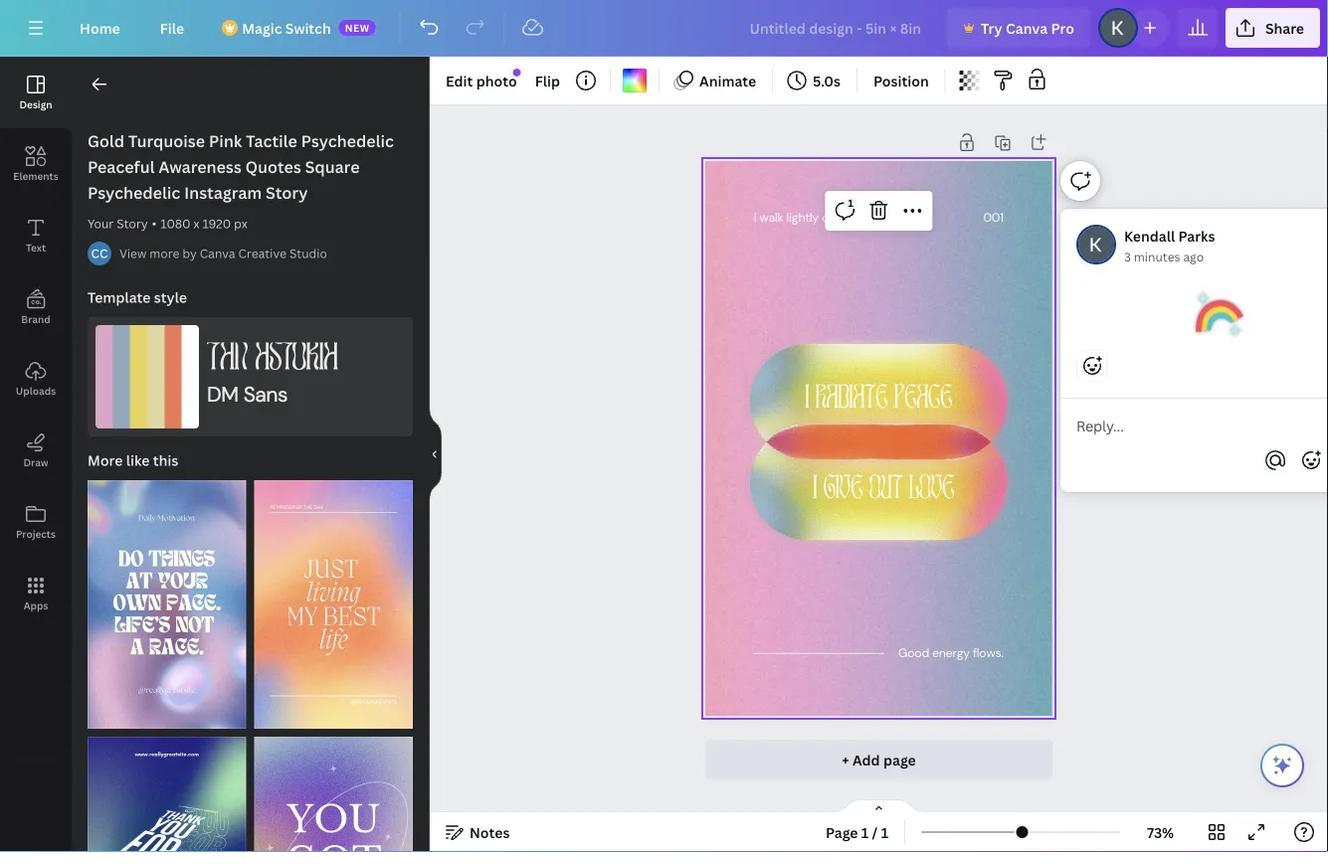 Task type: describe. For each thing, give the bounding box(es) containing it.
Design title text field
[[734, 8, 939, 48]]

magic switch
[[242, 18, 331, 37]]

home
[[80, 18, 120, 37]]

switch
[[285, 18, 331, 37]]

gold turquoise pink tactile psychedelic peaceful awareness quotes square psychedelic instagram story
[[88, 130, 394, 203]]

pastel and white retro gradient quote instagram story group
[[254, 725, 413, 853]]

give
[[824, 475, 863, 508]]

apps button
[[0, 558, 72, 630]]

3
[[1124, 248, 1131, 265]]

px
[[234, 215, 247, 232]]

flip
[[535, 71, 560, 90]]

expressing gratitude image
[[1196, 291, 1244, 338]]

orange pink textured gradient motivational quote instagram story image
[[254, 481, 413, 729]]

1 horizontal spatial this
[[839, 210, 859, 226]]

good energy flows.
[[899, 646, 1004, 662]]

kendall
[[1124, 226, 1175, 245]]

side panel tab list
[[0, 57, 72, 630]]

dm
[[207, 381, 238, 408]]

animate button
[[668, 65, 764, 97]]

green blue grainy gradient thank you instagram story image
[[88, 737, 246, 853]]

projects button
[[0, 487, 72, 558]]

try canva pro
[[981, 18, 1075, 37]]

+ add page
[[842, 751, 916, 770]]

template style
[[88, 288, 187, 307]]

+
[[842, 751, 849, 770]]

out
[[870, 475, 903, 508]]

tactile
[[246, 130, 297, 152]]

brand button
[[0, 272, 72, 343]]

magic
[[242, 18, 282, 37]]

your story
[[88, 215, 148, 232]]

kendall parks 3 minutes ago
[[1124, 226, 1215, 265]]

photo
[[476, 71, 517, 90]]

instagram
[[184, 182, 262, 203]]

pastel and white retro gradient quote instagram story image
[[254, 737, 413, 853]]

73%
[[1147, 823, 1174, 842]]

1080
[[161, 215, 191, 232]]

style
[[154, 288, 187, 307]]

by
[[182, 245, 197, 262]]

uploads button
[[0, 343, 72, 415]]

notes
[[470, 823, 510, 842]]

home link
[[64, 8, 136, 48]]

5.0s
[[813, 71, 841, 90]]

love
[[909, 475, 955, 508]]

flip button
[[527, 65, 568, 97]]

draw
[[23, 456, 48, 469]]

edit
[[446, 71, 473, 90]]

more
[[88, 451, 123, 470]]

studio
[[289, 245, 327, 262]]

73% button
[[1128, 817, 1193, 849]]

try
[[981, 18, 1003, 37]]

lightly
[[787, 210, 819, 226]]

i radiate peace
[[805, 385, 952, 418]]

radiate
[[816, 385, 888, 418]]

sans
[[243, 381, 288, 408]]

canva inside button
[[200, 245, 235, 262]]

1 vertical spatial story
[[117, 215, 148, 232]]

brand
[[21, 312, 50, 326]]

add
[[853, 751, 880, 770]]

hide image
[[429, 407, 442, 502]]

view more by canva creative studio button
[[119, 244, 327, 264]]

energy
[[932, 646, 970, 662]]

file
[[160, 18, 184, 37]]

1 vertical spatial psychedelic
[[88, 182, 180, 203]]

x
[[194, 215, 200, 232]]

i for i give out love
[[813, 475, 817, 508]]

1 button
[[829, 195, 861, 227]]

1920
[[202, 215, 231, 232]]

good
[[899, 646, 929, 662]]



Task type: vqa. For each thing, say whether or not it's contained in the screenshot.
Audio
no



Task type: locate. For each thing, give the bounding box(es) containing it.
new image
[[513, 69, 521, 77]]

view
[[119, 245, 147, 262]]

psychedelic
[[301, 130, 394, 152], [88, 182, 180, 203]]

design button
[[0, 57, 72, 128]]

canva creative studio image
[[88, 242, 111, 266]]

creative
[[238, 245, 287, 262]]

1 horizontal spatial 1
[[862, 823, 869, 842]]

canva
[[1006, 18, 1048, 37], [200, 245, 235, 262]]

orange pink textured gradient motivational quote instagram story group
[[254, 469, 413, 729]]

story inside 'gold turquoise pink tactile psychedelic peaceful awareness quotes square psychedelic instagram story'
[[266, 182, 308, 203]]

pink
[[209, 130, 242, 152]]

/
[[872, 823, 878, 842]]

no color image
[[623, 69, 647, 93]]

2 vertical spatial i
[[813, 475, 817, 508]]

peaceful
[[88, 156, 155, 178]]

1 horizontal spatial story
[[266, 182, 308, 203]]

1 right /
[[881, 823, 889, 842]]

1080 x 1920 px
[[161, 215, 247, 232]]

view more by canva creative studio
[[119, 245, 327, 262]]

apps
[[24, 599, 48, 612]]

tan astoria dm sans
[[207, 341, 338, 408]]

i walk lightly on this earth.
[[754, 210, 893, 226]]

1 vertical spatial this
[[153, 451, 178, 470]]

0 vertical spatial this
[[839, 210, 859, 226]]

walk
[[760, 210, 784, 226]]

turquoise
[[128, 130, 205, 152]]

0 vertical spatial psychedelic
[[301, 130, 394, 152]]

edit photo button
[[438, 65, 525, 97]]

psychedelic up square
[[301, 130, 394, 152]]

1 horizontal spatial psychedelic
[[301, 130, 394, 152]]

this right like
[[153, 451, 178, 470]]

0 vertical spatial canva
[[1006, 18, 1048, 37]]

position
[[874, 71, 929, 90]]

001
[[984, 210, 1004, 226]]

0 horizontal spatial 1
[[848, 197, 854, 210]]

share button
[[1226, 8, 1320, 48]]

more
[[150, 245, 180, 262]]

green blue grainy gradient thank you instagram story group
[[88, 725, 246, 853]]

text
[[26, 241, 46, 254]]

page
[[884, 751, 916, 770]]

parks
[[1179, 226, 1215, 245]]

gold
[[88, 130, 124, 152]]

i for i walk lightly on this earth.
[[754, 210, 757, 226]]

quotes
[[245, 156, 301, 178]]

2 horizontal spatial i
[[813, 475, 817, 508]]

1 inside button
[[848, 197, 854, 210]]

main menu bar
[[0, 0, 1328, 57]]

square
[[305, 156, 360, 178]]

story up the view
[[117, 215, 148, 232]]

blue pink minimalist gradient quote instagram story group
[[88, 469, 246, 729]]

i for i radiate peace
[[805, 385, 809, 418]]

canva right by
[[200, 245, 235, 262]]

psychedelic down peaceful on the top left of page
[[88, 182, 180, 203]]

page
[[826, 823, 858, 842]]

on
[[822, 210, 836, 226]]

text button
[[0, 200, 72, 272]]

canva creative studio element
[[88, 242, 111, 266]]

projects
[[16, 527, 56, 541]]

canva right try
[[1006, 18, 1048, 37]]

your
[[88, 215, 114, 232]]

earth.
[[862, 210, 893, 226]]

canva assistant image
[[1271, 754, 1295, 778]]

1 vertical spatial canva
[[200, 245, 235, 262]]

1 right on
[[848, 197, 854, 210]]

elements button
[[0, 128, 72, 200]]

ago
[[1184, 248, 1204, 265]]

0 vertical spatial story
[[266, 182, 308, 203]]

position button
[[866, 65, 937, 97]]

1 vertical spatial i
[[805, 385, 809, 418]]

2 horizontal spatial 1
[[881, 823, 889, 842]]

awareness
[[159, 156, 242, 178]]

draw button
[[0, 415, 72, 487]]

0 horizontal spatial this
[[153, 451, 178, 470]]

i left give on the right bottom of the page
[[813, 475, 817, 508]]

tan
[[207, 341, 247, 381]]

notes button
[[438, 817, 518, 849]]

i left walk
[[754, 210, 757, 226]]

+ add page button
[[706, 740, 1053, 780]]

more like this
[[88, 451, 178, 470]]

uploads
[[16, 384, 56, 398]]

like
[[126, 451, 150, 470]]

blue pink minimalist gradient quote instagram story image
[[88, 481, 246, 729]]

peace
[[894, 385, 952, 418]]

share
[[1266, 18, 1304, 37]]

try canva pro button
[[947, 8, 1090, 48]]

template
[[88, 288, 151, 307]]

story down quotes
[[266, 182, 308, 203]]

show pages image
[[831, 799, 927, 815]]

this right on
[[839, 210, 859, 226]]

canva inside "button"
[[1006, 18, 1048, 37]]

0 horizontal spatial psychedelic
[[88, 182, 180, 203]]

elements
[[13, 169, 58, 183]]

1 horizontal spatial i
[[805, 385, 809, 418]]

file button
[[144, 8, 200, 48]]

1
[[848, 197, 854, 210], [862, 823, 869, 842], [881, 823, 889, 842]]

pro
[[1051, 18, 1075, 37]]

1 horizontal spatial canva
[[1006, 18, 1048, 37]]

0 horizontal spatial story
[[117, 215, 148, 232]]

page 1 / 1
[[826, 823, 889, 842]]

animate
[[700, 71, 756, 90]]

edit photo
[[446, 71, 517, 90]]

astoria
[[255, 341, 338, 381]]

i left radiate
[[805, 385, 809, 418]]

Reply draft. Add a reply or @mention. text field
[[1076, 415, 1328, 437]]

design
[[19, 98, 52, 111]]

0 horizontal spatial i
[[754, 210, 757, 226]]

0 vertical spatial i
[[754, 210, 757, 226]]

i
[[754, 210, 757, 226], [805, 385, 809, 418], [813, 475, 817, 508]]

new
[[345, 21, 370, 34]]

0 horizontal spatial canva
[[200, 245, 235, 262]]

kendall parks list
[[1061, 209, 1328, 556]]

i give out love
[[813, 475, 955, 508]]

minutes
[[1134, 248, 1181, 265]]

flows.
[[973, 646, 1004, 662]]

1 left /
[[862, 823, 869, 842]]

5.0s button
[[781, 65, 849, 97]]

this
[[839, 210, 859, 226], [153, 451, 178, 470]]



